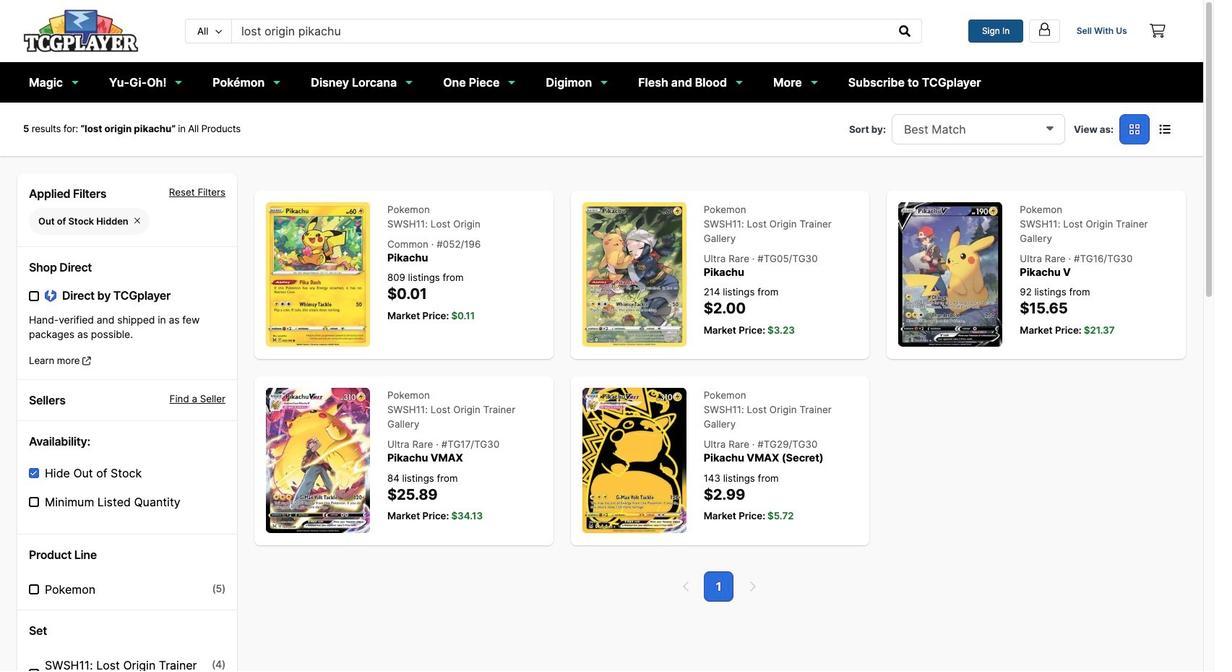 Task type: vqa. For each thing, say whether or not it's contained in the screenshot.
the leftmost angle right icon
no



Task type: describe. For each thing, give the bounding box(es) containing it.
direct by tcgplayer image
[[45, 289, 56, 303]]

check image
[[30, 470, 37, 477]]

pikachu vmax (secret) image
[[582, 388, 686, 533]]

a list of results image
[[1159, 123, 1171, 135]]

xmark image
[[134, 216, 140, 226]]

view your shopping cart image
[[1150, 24, 1166, 38]]

submit your search image
[[899, 25, 911, 37]]

chevron left image
[[683, 581, 690, 592]]



Task type: locate. For each thing, give the bounding box(es) containing it.
1 horizontal spatial pikachu image
[[582, 202, 686, 347]]

pikachu image
[[266, 202, 370, 347], [582, 202, 686, 347]]

pikachu vmax image
[[266, 388, 370, 533]]

a grid of results image
[[1130, 123, 1140, 135]]

chevron right image
[[749, 581, 756, 592]]

None checkbox
[[29, 469, 39, 479], [29, 669, 39, 671], [29, 469, 39, 479], [29, 669, 39, 671]]

None field
[[892, 114, 1065, 144]]

pikachu v image
[[899, 202, 1003, 347]]

1 pikachu image from the left
[[266, 202, 370, 347]]

tcgplayer.com image
[[23, 9, 139, 53]]

user icon image
[[1037, 22, 1052, 37]]

2 pikachu image from the left
[[582, 202, 686, 347]]

0 horizontal spatial pikachu image
[[266, 202, 370, 347]]

None checkbox
[[29, 291, 39, 301], [29, 497, 39, 508], [29, 585, 39, 595], [29, 291, 39, 301], [29, 497, 39, 508], [29, 585, 39, 595]]

caret down image
[[1046, 122, 1054, 133]]

None text field
[[232, 19, 889, 42]]

arrow up right from square image
[[83, 356, 91, 366]]



